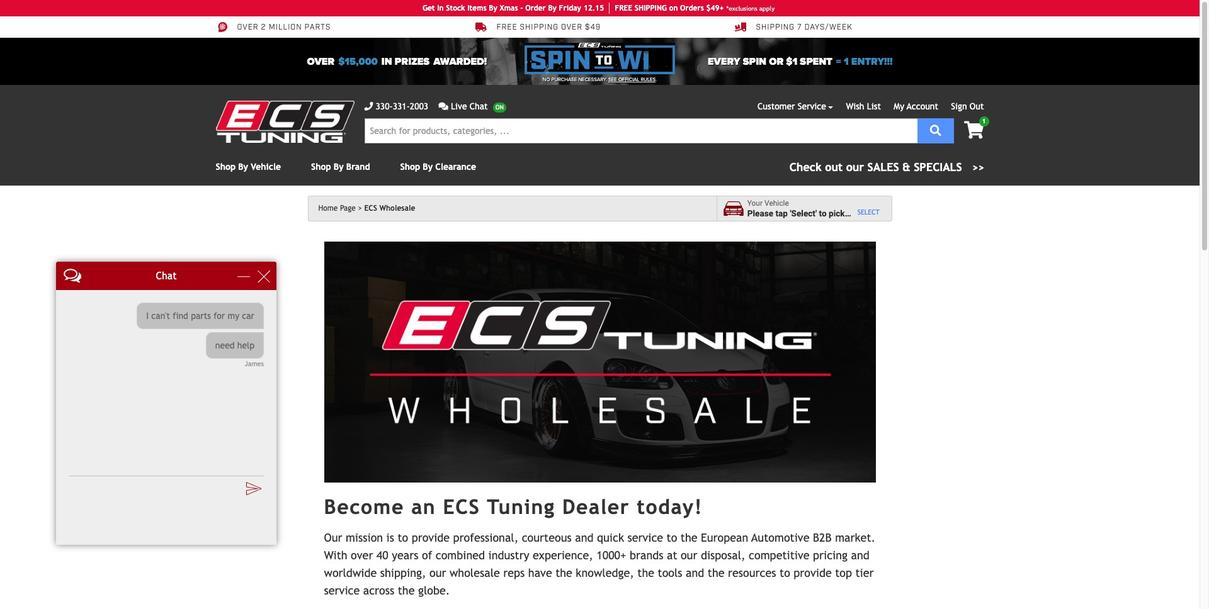Task type: describe. For each thing, give the bounding box(es) containing it.
prizes
[[395, 55, 430, 68]]

at
[[667, 549, 678, 562]]

-
[[521, 4, 523, 13]]

shop by vehicle link
[[216, 162, 281, 172]]

vehicle inside your vehicle please tap 'select' to pick a vehicle
[[765, 199, 789, 208]]

every spin or $1 spent = 1 entry!!!
[[708, 55, 893, 68]]

wholesale
[[380, 204, 415, 213]]

2
[[261, 23, 266, 32]]

the down shipping,
[[398, 584, 415, 598]]

orders
[[681, 4, 704, 13]]

worldwide
[[324, 567, 377, 580]]

shop for shop by vehicle
[[216, 162, 236, 172]]

million
[[269, 23, 302, 32]]

our
[[324, 531, 342, 545]]

list
[[867, 101, 881, 112]]

official
[[619, 77, 640, 83]]

spin
[[743, 55, 767, 68]]

'select'
[[790, 208, 817, 218]]

automotive
[[752, 531, 810, 545]]

an
[[412, 496, 436, 519]]

0 vertical spatial provide
[[412, 531, 450, 545]]

select link
[[858, 208, 880, 217]]

chat
[[470, 101, 488, 112]]

pricing
[[813, 549, 848, 562]]

over $15,000 in prizes
[[307, 55, 430, 68]]

your vehicle please tap 'select' to pick a vehicle
[[748, 199, 882, 218]]

7
[[798, 23, 802, 32]]

home page link
[[318, 204, 362, 213]]

shopping cart image
[[965, 122, 984, 139]]

the down experience,
[[556, 567, 573, 580]]

$15,000
[[338, 55, 378, 68]]

free shipping over $49
[[497, 23, 601, 32]]

40
[[377, 549, 389, 562]]

my account link
[[894, 101, 939, 112]]

ecs tuning 'spin to win' contest logo image
[[525, 43, 675, 74]]

free
[[615, 4, 633, 13]]

0 vertical spatial over
[[561, 23, 583, 32]]

1 horizontal spatial and
[[686, 567, 705, 580]]

brands
[[630, 549, 664, 562]]

the down disposal, at the right
[[708, 567, 725, 580]]

have
[[529, 567, 552, 580]]

or
[[769, 55, 784, 68]]

spent
[[800, 55, 833, 68]]

in
[[437, 4, 444, 13]]

knowledge,
[[576, 567, 634, 580]]

my account
[[894, 101, 939, 112]]

comments image
[[439, 102, 449, 111]]

across
[[363, 584, 395, 598]]

shop by clearance
[[400, 162, 476, 172]]

330-331-2003
[[376, 101, 429, 112]]

competitive
[[749, 549, 810, 562]]

ecs wholesale
[[364, 204, 415, 213]]

reps
[[504, 567, 525, 580]]

combined
[[436, 549, 485, 562]]

330-331-2003 link
[[364, 100, 429, 113]]

stock
[[446, 4, 465, 13]]

shop by clearance link
[[400, 162, 476, 172]]

top
[[836, 567, 852, 580]]

live chat link
[[439, 100, 506, 113]]

to up at
[[667, 531, 678, 545]]

items
[[468, 4, 487, 13]]

shop by vehicle
[[216, 162, 281, 172]]

vehicle
[[854, 208, 882, 218]]

sales & specials
[[868, 161, 963, 174]]

by for shop by brand
[[334, 162, 344, 172]]

quick
[[597, 531, 624, 545]]

.
[[656, 77, 657, 83]]

courteous
[[522, 531, 572, 545]]

no purchase necessary. see official rules .
[[543, 77, 657, 83]]

professional,
[[453, 531, 519, 545]]

0 horizontal spatial and
[[575, 531, 594, 545]]

ping
[[651, 4, 667, 13]]

days/week
[[805, 23, 853, 32]]

sign
[[952, 101, 968, 112]]

is
[[387, 531, 394, 545]]

get
[[423, 4, 435, 13]]

Search text field
[[364, 118, 918, 144]]

1 horizontal spatial ecs
[[443, 496, 480, 519]]

by for shop by clearance
[[423, 162, 433, 172]]

the left european
[[681, 531, 698, 545]]

by for shop by vehicle
[[238, 162, 248, 172]]

friday
[[559, 4, 582, 13]]

the down brands
[[638, 567, 655, 580]]

in
[[382, 55, 392, 68]]

by right order
[[548, 4, 557, 13]]

home page
[[318, 204, 356, 213]]

shipping 7 days/week link
[[735, 21, 853, 33]]

1 link
[[955, 117, 990, 141]]



Task type: vqa. For each thing, say whether or not it's contained in the screenshot.
pick
yes



Task type: locate. For each thing, give the bounding box(es) containing it.
1
[[844, 55, 849, 68], [983, 118, 986, 125]]

1 inside 'link'
[[983, 118, 986, 125]]

1 shop from the left
[[216, 162, 236, 172]]

provide up 'of'
[[412, 531, 450, 545]]

0 vertical spatial and
[[575, 531, 594, 545]]

order
[[526, 4, 546, 13]]

tuning
[[487, 496, 556, 519]]

pick
[[829, 208, 845, 218]]

$49
[[585, 23, 601, 32]]

over left 2
[[237, 23, 259, 32]]

1 horizontal spatial vehicle
[[765, 199, 789, 208]]

0 horizontal spatial over
[[237, 23, 259, 32]]

shop by brand link
[[311, 162, 370, 172]]

get in stock items by xmas - order by friday 12.15
[[423, 4, 604, 13]]

1 down out
[[983, 118, 986, 125]]

by left brand
[[334, 162, 344, 172]]

shop for shop by brand
[[311, 162, 331, 172]]

customer service button
[[758, 100, 834, 113]]

tap
[[776, 208, 788, 218]]

the
[[681, 531, 698, 545], [556, 567, 573, 580], [638, 567, 655, 580], [708, 567, 725, 580], [398, 584, 415, 598]]

vehicle
[[251, 162, 281, 172], [765, 199, 789, 208]]

purchase
[[552, 77, 577, 83]]

my
[[894, 101, 905, 112]]

1 vertical spatial over
[[307, 55, 335, 68]]

to right "is"
[[398, 531, 408, 545]]

search image
[[930, 124, 942, 136]]

over inside our mission is to provide professional, courteous and quick service to the european automotive b2b market. with over 40 years of combined industry experience, 1000+ brands at our disposal, competitive pricing and worldwide shipping, our wholesale reps have the knowledge, the tools and the resources to provide top tier service across the globe.
[[351, 549, 373, 562]]

service
[[628, 531, 664, 545], [324, 584, 360, 598]]

over down friday
[[561, 23, 583, 32]]

0 horizontal spatial our
[[430, 567, 446, 580]]

0 horizontal spatial service
[[324, 584, 360, 598]]

2003
[[410, 101, 429, 112]]

sign out
[[952, 101, 984, 112]]

provide
[[412, 531, 450, 545], [794, 567, 832, 580]]

2 vertical spatial and
[[686, 567, 705, 580]]

live chat
[[451, 101, 488, 112]]

0 horizontal spatial 1
[[844, 55, 849, 68]]

2 horizontal spatial and
[[852, 549, 870, 562]]

home
[[318, 204, 338, 213]]

rules
[[641, 77, 656, 83]]

1 right =
[[844, 55, 849, 68]]

vehicle down the ecs tuning image
[[251, 162, 281, 172]]

to left pick
[[819, 208, 827, 218]]

0 horizontal spatial ecs
[[364, 204, 377, 213]]

by
[[489, 4, 498, 13], [548, 4, 557, 13], [238, 162, 248, 172], [334, 162, 344, 172], [423, 162, 433, 172]]

0 horizontal spatial vehicle
[[251, 162, 281, 172]]

ecs right page
[[364, 204, 377, 213]]

ecs right an
[[443, 496, 480, 519]]

0 vertical spatial over
[[237, 23, 259, 32]]

1 vertical spatial over
[[351, 549, 373, 562]]

no
[[543, 77, 550, 83]]

1 vertical spatial vehicle
[[765, 199, 789, 208]]

page
[[340, 204, 356, 213]]

0 horizontal spatial provide
[[412, 531, 450, 545]]

free ship ping on orders $49+ *exclusions apply
[[615, 4, 775, 13]]

service down worldwide
[[324, 584, 360, 598]]

specials
[[914, 161, 963, 174]]

1 vertical spatial 1
[[983, 118, 986, 125]]

1 horizontal spatial shop
[[311, 162, 331, 172]]

and left "quick"
[[575, 531, 594, 545]]

please
[[748, 208, 774, 218]]

clearance
[[436, 162, 476, 172]]

disposal,
[[701, 549, 746, 562]]

over down parts
[[307, 55, 335, 68]]

shop by brand
[[311, 162, 370, 172]]

and right tools
[[686, 567, 705, 580]]

331-
[[393, 101, 410, 112]]

by down the ecs tuning image
[[238, 162, 248, 172]]

$1
[[787, 55, 798, 68]]

=
[[837, 55, 842, 68]]

select
[[858, 208, 880, 216]]

0 vertical spatial our
[[681, 549, 698, 562]]

see
[[609, 77, 617, 83]]

3 shop from the left
[[400, 162, 420, 172]]

1 horizontal spatial our
[[681, 549, 698, 562]]

to inside your vehicle please tap 'select' to pick a vehicle
[[819, 208, 827, 218]]

2 shop from the left
[[311, 162, 331, 172]]

brand
[[346, 162, 370, 172]]

your
[[748, 199, 763, 208]]

and
[[575, 531, 594, 545], [852, 549, 870, 562], [686, 567, 705, 580]]

sales
[[868, 161, 899, 174]]

&
[[903, 161, 911, 174]]

1 horizontal spatial 1
[[983, 118, 986, 125]]

sign out link
[[952, 101, 984, 112]]

over for over $15,000 in prizes
[[307, 55, 335, 68]]

our
[[681, 549, 698, 562], [430, 567, 446, 580]]

0 vertical spatial service
[[628, 531, 664, 545]]

0 horizontal spatial shop
[[216, 162, 236, 172]]

and up tier
[[852, 549, 870, 562]]

0 vertical spatial ecs
[[364, 204, 377, 213]]

free
[[497, 23, 518, 32]]

a
[[847, 208, 852, 218]]

tools
[[658, 567, 683, 580]]

1 horizontal spatial over
[[307, 55, 335, 68]]

wish
[[846, 101, 865, 112]]

years
[[392, 549, 419, 562]]

by left xmas
[[489, 4, 498, 13]]

by left clearance
[[423, 162, 433, 172]]

1 vertical spatial service
[[324, 584, 360, 598]]

parts
[[305, 23, 331, 32]]

0 vertical spatial 1
[[844, 55, 849, 68]]

0 horizontal spatial over
[[351, 549, 373, 562]]

1 vertical spatial ecs
[[443, 496, 480, 519]]

over 2 million parts
[[237, 23, 331, 32]]

1 horizontal spatial over
[[561, 23, 583, 32]]

wish list link
[[846, 101, 881, 112]]

shipping
[[756, 23, 795, 32]]

1 vertical spatial our
[[430, 567, 446, 580]]

2 horizontal spatial shop
[[400, 162, 420, 172]]

see official rules link
[[609, 76, 656, 84]]

over down "mission"
[[351, 549, 373, 562]]

every
[[708, 55, 741, 68]]

provide down "pricing"
[[794, 567, 832, 580]]

industry
[[489, 549, 530, 562]]

apply
[[760, 5, 775, 12]]

tier
[[856, 567, 874, 580]]

0 vertical spatial vehicle
[[251, 162, 281, 172]]

our right at
[[681, 549, 698, 562]]

service
[[798, 101, 827, 112]]

ship
[[635, 4, 651, 13]]

over
[[561, 23, 583, 32], [351, 549, 373, 562]]

shipping,
[[380, 567, 426, 580]]

out
[[970, 101, 984, 112]]

1 vertical spatial and
[[852, 549, 870, 562]]

mission
[[346, 531, 383, 545]]

vehicle up "tap"
[[765, 199, 789, 208]]

$49+
[[707, 4, 724, 13]]

1000+
[[597, 549, 627, 562]]

12.15
[[584, 4, 604, 13]]

necessary.
[[579, 77, 607, 83]]

shipping 7 days/week
[[756, 23, 853, 32]]

phone image
[[364, 102, 373, 111]]

to down the "competitive"
[[780, 567, 791, 580]]

live
[[451, 101, 467, 112]]

over for over 2 million parts
[[237, 23, 259, 32]]

resources
[[728, 567, 777, 580]]

customer service
[[758, 101, 827, 112]]

our up globe.
[[430, 567, 446, 580]]

1 horizontal spatial service
[[628, 531, 664, 545]]

over 2 million parts link
[[216, 21, 331, 33]]

market.
[[836, 531, 876, 545]]

1 horizontal spatial provide
[[794, 567, 832, 580]]

1 vertical spatial provide
[[794, 567, 832, 580]]

shop for shop by clearance
[[400, 162, 420, 172]]

ecs tuning image
[[216, 101, 354, 143]]

service up brands
[[628, 531, 664, 545]]

customer
[[758, 101, 795, 112]]

*exclusions
[[727, 5, 758, 12]]



